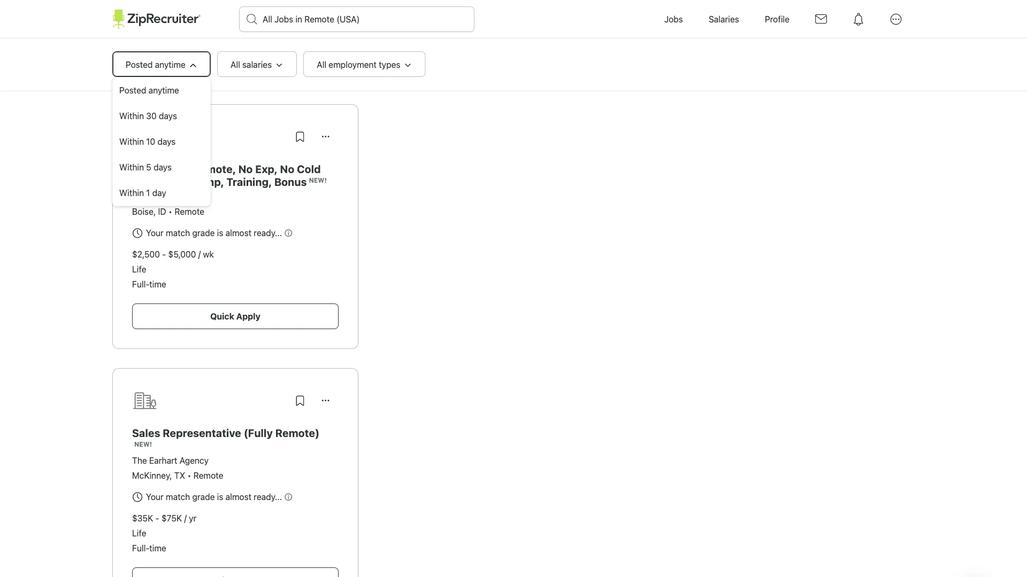 Task type: describe. For each thing, give the bounding box(es) containing it.
within for within 5 days
[[119, 162, 144, 173]]

/ for sales representative (fully remote)
[[184, 514, 187, 524]]

$35k - $75k / yr life full-time
[[132, 514, 196, 554]]

calls,
[[132, 175, 161, 188]]

1 vertical spatial remote
[[175, 207, 204, 217]]

remote,
[[193, 163, 236, 175]]

profile link
[[752, 0, 802, 39]]

salaries
[[242, 60, 272, 70]]

wk
[[203, 250, 214, 260]]

within 5 days button
[[113, 155, 210, 180]]

1 vertical spatial jobs
[[146, 80, 163, 90]]

cold
[[297, 163, 321, 175]]

$2,500 - $5,000 / wk life full-time
[[132, 250, 214, 290]]

your match grade is almost ready... for sales rep - remote, no exp, no cold calls, high comp, training, bonus
[[146, 228, 282, 238]]

rep
[[163, 163, 183, 175]]

yr
[[189, 514, 196, 524]]

life for sales rep - remote, no exp, no cold calls, high comp, training, bonus
[[132, 265, 146, 275]]

new! inside sales representative (fully remote) new!
[[134, 441, 152, 448]]

sales rep - remote, no exp, no cold calls, high comp, training, bonus
[[132, 163, 321, 188]]

within for within 10 days
[[119, 137, 144, 147]]

within for within 30 days
[[119, 111, 144, 121]]

within 10 days
[[119, 137, 176, 147]]

your match grade is almost ready... button for sales representative (fully remote)
[[131, 489, 293, 506]]

ready... for sales representative (fully remote)
[[254, 492, 282, 503]]

save job for later image
[[294, 395, 306, 408]]

your for sales rep - remote, no exp, no cold calls, high comp, training, bonus
[[146, 228, 164, 238]]

your match grade is almost ready... button for sales rep - remote, no exp, no cold calls, high comp, training, bonus
[[131, 225, 293, 242]]

almost for sales representative (fully remote)
[[225, 492, 251, 503]]

all salaries
[[230, 60, 272, 70]]

all salaries button
[[217, 51, 297, 77]]

sales for sales representative (fully remote) new!
[[132, 427, 160, 439]]

within 30 days button
[[113, 103, 210, 129]]

mckinney,
[[132, 471, 172, 481]]

Search job title or keyword search field
[[240, 7, 474, 32]]

all for salaries
[[230, 60, 240, 70]]

menu image
[[884, 7, 908, 32]]

mckinney, tx link
[[132, 471, 185, 481]]

1 horizontal spatial new!
[[309, 177, 327, 184]]

boise,
[[132, 207, 156, 217]]

time for sales representative (fully remote)
[[149, 544, 166, 554]]

the
[[132, 456, 147, 466]]

boise, id link
[[132, 207, 166, 217]]

- for sales rep - remote, no exp, no cold calls, high comp, training, bonus
[[162, 250, 166, 260]]

boise, id • remote
[[132, 207, 204, 217]]

is for sales rep - remote, no exp, no cold calls, high comp, training, bonus
[[217, 228, 223, 238]]

posted for posted anytime button
[[119, 85, 146, 95]]

found
[[165, 80, 187, 90]]

day
[[152, 188, 166, 198]]

tx
[[174, 471, 185, 481]]

all for jobs
[[112, 58, 131, 76]]

/ for sales rep - remote, no exp, no cold calls, high comp, training, bonus
[[198, 250, 201, 260]]

salaries
[[709, 14, 739, 24]]

posted anytime for posted anytime button
[[119, 85, 179, 95]]

quick apply
[[210, 312, 260, 322]]

grade for sales rep - remote, no exp, no cold calls, high comp, training, bonus
[[192, 228, 215, 238]]

earhart
[[149, 456, 177, 466]]

1 no from the left
[[238, 163, 253, 175]]

days for within 30 days
[[159, 111, 177, 121]]

sales rep - remote, no exp, no cold calls, high comp, training, bonus image
[[132, 124, 175, 150]]

jobs link
[[651, 0, 696, 39]]

all employment types button
[[303, 51, 425, 77]]

10
[[146, 137, 155, 147]]

save job for later image
[[294, 131, 306, 143]]

0 vertical spatial •
[[168, 207, 172, 217]]

notifications image
[[846, 7, 871, 32]]

types
[[379, 60, 400, 70]]

your match grade is almost ready... for sales representative (fully remote)
[[146, 492, 282, 503]]

all for employment
[[317, 60, 326, 70]]

remote for jobs
[[199, 80, 228, 90]]

full- for sales rep - remote, no exp, no cold calls, high comp, training, bonus
[[132, 279, 149, 290]]

quick apply button
[[132, 304, 339, 330]]

life for sales representative (fully remote)
[[132, 529, 146, 539]]

is for sales representative (fully remote)
[[217, 492, 223, 503]]

posted anytime for posted anytime popup button in the top left of the page
[[126, 60, 186, 70]]

full- for sales representative (fully remote)
[[132, 544, 149, 554]]

days for within 5 days
[[154, 162, 172, 173]]

time for sales rep - remote, no exp, no cold calls, high comp, training, bonus
[[149, 279, 166, 290]]

(usa)
[[231, 80, 254, 90]]

anytime for posted anytime popup button in the top left of the page
[[155, 60, 186, 70]]



Task type: vqa. For each thing, say whether or not it's contained in the screenshot.
job card menu element
no



Task type: locate. For each thing, give the bounding box(es) containing it.
ready... for sales rep - remote, no exp, no cold calls, high comp, training, bonus
[[254, 228, 282, 238]]

1 vertical spatial new!
[[134, 441, 152, 448]]

2 your match grade is almost ready... from the top
[[146, 492, 282, 503]]

sales up the
[[132, 427, 160, 439]]

1 match from the top
[[166, 228, 190, 238]]

full- inside $35k - $75k / yr life full-time
[[132, 544, 149, 554]]

time inside $2,500 - $5,000 / wk life full-time
[[149, 279, 166, 290]]

-
[[185, 163, 190, 175], [162, 250, 166, 260], [155, 514, 159, 524]]

1 vertical spatial •
[[187, 471, 191, 481]]

2 almost from the top
[[225, 492, 251, 503]]

posted inside button
[[119, 85, 146, 95]]

3 within from the top
[[119, 162, 144, 173]]

anytime
[[155, 60, 186, 70], [149, 85, 179, 95]]

remote inside all jobs 563,757 jobs found in remote (usa)
[[199, 80, 228, 90]]

sales for sales rep - remote, no exp, no cold calls, high comp, training, bonus
[[132, 163, 160, 175]]

1 vertical spatial your
[[146, 492, 164, 503]]

5
[[146, 162, 151, 173]]

days
[[159, 111, 177, 121], [157, 137, 176, 147], [154, 162, 172, 173]]

(fully
[[244, 427, 273, 439]]

0 horizontal spatial new!
[[134, 441, 152, 448]]

time down $2,500
[[149, 279, 166, 290]]

1 vertical spatial is
[[217, 492, 223, 503]]

within 1 day button
[[113, 180, 210, 206]]

1 horizontal spatial /
[[198, 250, 201, 260]]

1
[[146, 188, 150, 198]]

training,
[[227, 175, 272, 188]]

posted up 563,757
[[126, 60, 153, 70]]

profile
[[765, 14, 790, 24]]

posted up within 30 days
[[119, 85, 146, 95]]

within 30 days
[[119, 111, 177, 121]]

within 1 day
[[119, 188, 166, 198]]

anytime up within 30 days button at top left
[[149, 85, 179, 95]]

almost for sales rep - remote, no exp, no cold calls, high comp, training, bonus
[[225, 228, 251, 238]]

jobs
[[664, 14, 683, 24]]

posted
[[126, 60, 153, 70], [119, 85, 146, 95]]

is down 'the earhart agency mckinney, tx • remote'
[[217, 492, 223, 503]]

0 vertical spatial ready...
[[254, 228, 282, 238]]

main element
[[112, 0, 915, 39]]

0 vertical spatial new!
[[309, 177, 327, 184]]

almost
[[225, 228, 251, 238], [225, 492, 251, 503]]

full- inside $2,500 - $5,000 / wk life full-time
[[132, 279, 149, 290]]

within 10 days button
[[113, 129, 210, 155]]

new!
[[309, 177, 327, 184], [134, 441, 152, 448]]

2 your from the top
[[146, 492, 164, 503]]

life inside $2,500 - $5,000 / wk life full-time
[[132, 265, 146, 275]]

no up "bonus" on the left top
[[280, 163, 294, 175]]

2 full- from the top
[[132, 544, 149, 554]]

match up $5,000
[[166, 228, 190, 238]]

posted for posted anytime popup button in the top left of the page
[[126, 60, 153, 70]]

0 vertical spatial match
[[166, 228, 190, 238]]

no
[[238, 163, 253, 175], [280, 163, 294, 175]]

0 vertical spatial is
[[217, 228, 223, 238]]

$75k
[[161, 514, 182, 524]]

/ inside $35k - $75k / yr life full-time
[[184, 514, 187, 524]]

your match grade is almost ready... button up yr
[[131, 489, 293, 506]]

2 vertical spatial remote
[[193, 471, 223, 481]]

within 5 days
[[119, 162, 172, 173]]

all up 563,757
[[112, 58, 131, 76]]

days right 10
[[157, 137, 176, 147]]

within left 5 at top left
[[119, 162, 144, 173]]

2 match from the top
[[166, 492, 190, 503]]

posted anytime button
[[113, 78, 210, 103]]

posted inside popup button
[[126, 60, 153, 70]]

- left $5,000
[[162, 250, 166, 260]]

1 your match grade is almost ready... from the top
[[146, 228, 282, 238]]

0 horizontal spatial •
[[168, 207, 172, 217]]

anytime up found
[[155, 60, 186, 70]]

match down tx at the left of the page
[[166, 492, 190, 503]]

2 time from the top
[[149, 544, 166, 554]]

full- down $2,500
[[132, 279, 149, 290]]

• right id
[[168, 207, 172, 217]]

2 horizontal spatial all
[[317, 60, 326, 70]]

anytime for posted anytime button
[[149, 85, 179, 95]]

bonus
[[274, 175, 307, 188]]

posted anytime up within 30 days
[[119, 85, 179, 95]]

your match grade is almost ready... button up wk
[[131, 225, 293, 242]]

your for sales representative (fully remote)
[[146, 492, 164, 503]]

all inside popup button
[[317, 60, 326, 70]]

your match grade is almost ready...
[[146, 228, 282, 238], [146, 492, 282, 503]]

posted anytime
[[126, 60, 186, 70], [119, 85, 179, 95]]

all employment types
[[317, 60, 400, 70]]

1 vertical spatial time
[[149, 544, 166, 554]]

your down boise, id link
[[146, 228, 164, 238]]

0 horizontal spatial /
[[184, 514, 187, 524]]

within
[[119, 111, 144, 121], [119, 137, 144, 147], [119, 162, 144, 173], [119, 188, 144, 198]]

2 vertical spatial days
[[154, 162, 172, 173]]

remote inside 'the earhart agency mckinney, tx • remote'
[[193, 471, 223, 481]]

2 is from the top
[[217, 492, 223, 503]]

jobs left found
[[146, 80, 163, 90]]

0 vertical spatial your match grade is almost ready... button
[[131, 225, 293, 242]]

1 horizontal spatial all
[[230, 60, 240, 70]]

- inside sales rep - remote, no exp, no cold calls, high comp, training, bonus
[[185, 163, 190, 175]]

2 life from the top
[[132, 529, 146, 539]]

1 vertical spatial -
[[162, 250, 166, 260]]

in
[[190, 80, 196, 90]]

is
[[217, 228, 223, 238], [217, 492, 223, 503]]

exp,
[[255, 163, 278, 175]]

life
[[132, 265, 146, 275], [132, 529, 146, 539]]

no up training,
[[238, 163, 253, 175]]

time down the '$75k'
[[149, 544, 166, 554]]

30
[[146, 111, 157, 121]]

agency
[[180, 456, 209, 466]]

new! up the
[[134, 441, 152, 448]]

within inside within 5 days button
[[119, 162, 144, 173]]

0 vertical spatial grade
[[192, 228, 215, 238]]

all left employment
[[317, 60, 326, 70]]

life down $35k
[[132, 529, 146, 539]]

0 vertical spatial days
[[159, 111, 177, 121]]

- inside $2,500 - $5,000 / wk life full-time
[[162, 250, 166, 260]]

match
[[166, 228, 190, 238], [166, 492, 190, 503]]

sales representative (fully remote) new!
[[132, 427, 320, 448]]

within inside within 1 day button
[[119, 188, 144, 198]]

within inside within 10 days button
[[119, 137, 144, 147]]

1 time from the top
[[149, 279, 166, 290]]

posted anytime inside posted anytime popup button
[[126, 60, 186, 70]]

0 vertical spatial your match grade is almost ready...
[[146, 228, 282, 238]]

all up the (usa)
[[230, 60, 240, 70]]

within left 10
[[119, 137, 144, 147]]

your match grade is almost ready... button
[[131, 225, 293, 242], [131, 489, 293, 506]]

your
[[146, 228, 164, 238], [146, 492, 164, 503]]

1 horizontal spatial no
[[280, 163, 294, 175]]

ready...
[[254, 228, 282, 238], [254, 492, 282, 503]]

within inside within 30 days button
[[119, 111, 144, 121]]

remote
[[199, 80, 228, 90], [175, 207, 204, 217], [193, 471, 223, 481]]

1 sales from the top
[[132, 163, 160, 175]]

1 full- from the top
[[132, 279, 149, 290]]

• right tx at the left of the page
[[187, 471, 191, 481]]

2 no from the left
[[280, 163, 294, 175]]

1 vertical spatial match
[[166, 492, 190, 503]]

0 vertical spatial life
[[132, 265, 146, 275]]

sales up calls,
[[132, 163, 160, 175]]

0 vertical spatial your
[[146, 228, 164, 238]]

1 is from the top
[[217, 228, 223, 238]]

2 horizontal spatial -
[[185, 163, 190, 175]]

2 grade from the top
[[192, 492, 215, 503]]

1 vertical spatial days
[[157, 137, 176, 147]]

the earhart agency link
[[132, 456, 209, 466]]

1 vertical spatial /
[[184, 514, 187, 524]]

all
[[112, 58, 131, 76], [230, 60, 240, 70], [317, 60, 326, 70]]

your match grade is almost ready... up wk
[[146, 228, 282, 238]]

0 vertical spatial full-
[[132, 279, 149, 290]]

posted anytime inside posted anytime button
[[119, 85, 179, 95]]

1 vertical spatial full-
[[132, 544, 149, 554]]

days inside button
[[157, 137, 176, 147]]

all jobs 563,757 jobs found in remote (usa)
[[112, 58, 254, 90]]

0 vertical spatial remote
[[199, 80, 228, 90]]

$2,500
[[132, 250, 160, 260]]

1 almost from the top
[[225, 228, 251, 238]]

$5,000
[[168, 250, 196, 260]]

grade up yr
[[192, 492, 215, 503]]

grade
[[192, 228, 215, 238], [192, 492, 215, 503]]

sales inside sales rep - remote, no exp, no cold calls, high comp, training, bonus
[[132, 163, 160, 175]]

sales inside sales representative (fully remote) new!
[[132, 427, 160, 439]]

1 vertical spatial your match grade is almost ready... button
[[131, 489, 293, 506]]

remote down agency
[[193, 471, 223, 481]]

0 vertical spatial anytime
[[155, 60, 186, 70]]

0 vertical spatial /
[[198, 250, 201, 260]]

1 vertical spatial anytime
[[149, 85, 179, 95]]

grade for sales representative (fully remote)
[[192, 492, 215, 503]]

remote right id
[[175, 207, 204, 217]]

1 ready... from the top
[[254, 228, 282, 238]]

id
[[158, 207, 166, 217]]

1 your match grade is almost ready... button from the top
[[131, 225, 293, 242]]

1 life from the top
[[132, 265, 146, 275]]

your match grade is almost ready... up yr
[[146, 492, 282, 503]]

1 horizontal spatial •
[[187, 471, 191, 481]]

None button
[[313, 124, 339, 150], [313, 388, 339, 414], [313, 124, 339, 150], [313, 388, 339, 414]]

1 grade from the top
[[192, 228, 215, 238]]

563,757
[[112, 80, 144, 90]]

days for within 10 days
[[157, 137, 176, 147]]

anytime inside popup button
[[155, 60, 186, 70]]

- right rep
[[185, 163, 190, 175]]

is down comp,
[[217, 228, 223, 238]]

days right 5 at top left
[[154, 162, 172, 173]]

0 vertical spatial almost
[[225, 228, 251, 238]]

1 vertical spatial your match grade is almost ready...
[[146, 492, 282, 503]]

2 vertical spatial -
[[155, 514, 159, 524]]

0 vertical spatial sales
[[132, 163, 160, 175]]

/
[[198, 250, 201, 260], [184, 514, 187, 524]]

life inside $35k - $75k / yr life full-time
[[132, 529, 146, 539]]

0 vertical spatial jobs
[[134, 58, 163, 76]]

1 vertical spatial grade
[[192, 492, 215, 503]]

jobs up posted anytime button
[[134, 58, 163, 76]]

time
[[149, 279, 166, 290], [149, 544, 166, 554]]

4 within from the top
[[119, 188, 144, 198]]

anytime inside button
[[149, 85, 179, 95]]

life down $2,500
[[132, 265, 146, 275]]

/ inside $2,500 - $5,000 / wk life full-time
[[198, 250, 201, 260]]

posted anytime button
[[112, 51, 211, 77]]

jobs
[[134, 58, 163, 76], [146, 80, 163, 90]]

2 within from the top
[[119, 137, 144, 147]]

new! down the cold
[[309, 177, 327, 184]]

1 vertical spatial sales
[[132, 427, 160, 439]]

/ left wk
[[198, 250, 201, 260]]

all inside all jobs 563,757 jobs found in remote (usa)
[[112, 58, 131, 76]]

your down 'mckinney,'
[[146, 492, 164, 503]]

1 vertical spatial life
[[132, 529, 146, 539]]

comp,
[[190, 175, 224, 188]]

days right "30"
[[159, 111, 177, 121]]

•
[[168, 207, 172, 217], [187, 471, 191, 481]]

within for within 1 day
[[119, 188, 144, 198]]

1 vertical spatial posted
[[119, 85, 146, 95]]

representative
[[163, 427, 241, 439]]

0 vertical spatial posted anytime
[[126, 60, 186, 70]]

quick
[[210, 312, 234, 322]]

full-
[[132, 279, 149, 290], [132, 544, 149, 554]]

apply
[[236, 312, 260, 322]]

all inside dropdown button
[[230, 60, 240, 70]]

remote for earhart
[[193, 471, 223, 481]]

0 horizontal spatial -
[[155, 514, 159, 524]]

0 vertical spatial posted
[[126, 60, 153, 70]]

1 vertical spatial almost
[[225, 492, 251, 503]]

ziprecruiter image
[[112, 10, 201, 29]]

time inside $35k - $75k / yr life full-time
[[149, 544, 166, 554]]

1 vertical spatial posted anytime
[[119, 85, 179, 95]]

remote right in
[[199, 80, 228, 90]]

1 your from the top
[[146, 228, 164, 238]]

salaries link
[[696, 0, 752, 39]]

high
[[163, 175, 188, 188]]

match for sales rep - remote, no exp, no cold calls, high comp, training, bonus
[[166, 228, 190, 238]]

1 within from the top
[[119, 111, 144, 121]]

2 sales from the top
[[132, 427, 160, 439]]

employment
[[329, 60, 377, 70]]

posted anytime up posted anytime button
[[126, 60, 186, 70]]

- inside $35k - $75k / yr life full-time
[[155, 514, 159, 524]]

/ left yr
[[184, 514, 187, 524]]

0 vertical spatial -
[[185, 163, 190, 175]]

2 ready... from the top
[[254, 492, 282, 503]]

• inside 'the earhart agency mckinney, tx • remote'
[[187, 471, 191, 481]]

2 your match grade is almost ready... button from the top
[[131, 489, 293, 506]]

grade up wk
[[192, 228, 215, 238]]

$35k
[[132, 514, 153, 524]]

within left "30"
[[119, 111, 144, 121]]

remote)
[[275, 427, 320, 439]]

1 horizontal spatial -
[[162, 250, 166, 260]]

0 horizontal spatial all
[[112, 58, 131, 76]]

0 vertical spatial time
[[149, 279, 166, 290]]

sales
[[132, 163, 160, 175], [132, 427, 160, 439]]

0 horizontal spatial no
[[238, 163, 253, 175]]

full- down $35k
[[132, 544, 149, 554]]

1 vertical spatial ready...
[[254, 492, 282, 503]]

the earhart agency mckinney, tx • remote
[[132, 456, 223, 481]]

within left 1
[[119, 188, 144, 198]]

- left the '$75k'
[[155, 514, 159, 524]]

match for sales representative (fully remote)
[[166, 492, 190, 503]]

- for sales representative (fully remote)
[[155, 514, 159, 524]]



